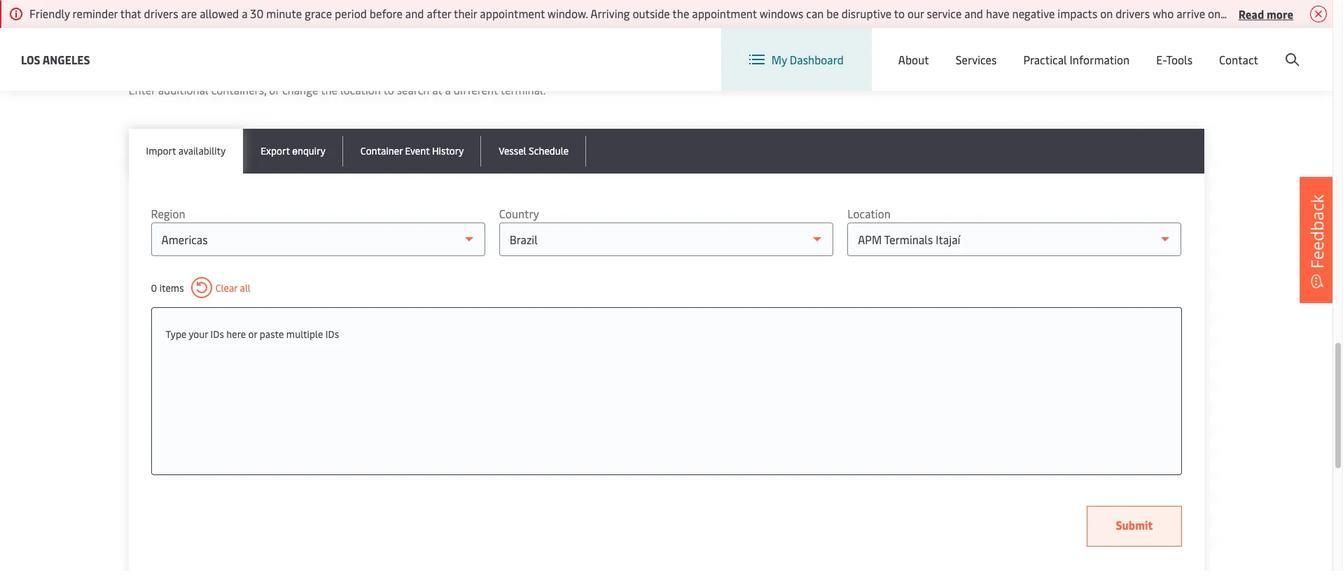 Task type: locate. For each thing, give the bounding box(es) containing it.
switch location
[[939, 41, 1018, 56]]

2 arrive from the left
[[1313, 6, 1342, 21]]

0 horizontal spatial appointment
[[480, 6, 545, 21]]

0 horizontal spatial arrive
[[1177, 6, 1206, 21]]

and left have
[[965, 6, 984, 21]]

1 vertical spatial to
[[383, 82, 394, 97]]

close alert image
[[1311, 6, 1327, 22]]

0 vertical spatial a
[[242, 6, 248, 21]]

0 vertical spatial to
[[894, 6, 905, 21]]

2 and from the left
[[965, 6, 984, 21]]

availability
[[178, 144, 226, 158]]

clear all button
[[191, 277, 251, 298]]

1 horizontal spatial to
[[894, 6, 905, 21]]

your
[[189, 328, 208, 341]]

global
[[1063, 41, 1095, 56]]

None text field
[[166, 322, 1167, 347]]

service
[[927, 6, 962, 21]]

tab list containing import availability
[[129, 129, 1205, 174]]

0 horizontal spatial that
[[120, 6, 141, 21]]

be
[[827, 6, 839, 21]]

appointment left windows
[[692, 6, 757, 21]]

schedule
[[529, 144, 569, 158]]

drivers
[[144, 6, 178, 21], [1116, 6, 1150, 21]]

2 on from the left
[[1208, 6, 1221, 21]]

0 horizontal spatial ids
[[211, 328, 224, 341]]

are
[[181, 6, 197, 21]]

the
[[673, 6, 690, 21], [321, 82, 338, 97]]

on left time.
[[1208, 6, 1221, 21]]

export еnquiry button
[[243, 129, 343, 174]]

tab list
[[129, 129, 1205, 174]]

tools
[[1167, 52, 1193, 67]]

a left 30 on the top left of page
[[242, 6, 248, 21]]

arrive right who
[[1177, 6, 1206, 21]]

vessel
[[499, 144, 527, 158]]

0 horizontal spatial the
[[321, 82, 338, 97]]

1 horizontal spatial ids
[[326, 328, 339, 341]]

type
[[166, 328, 187, 341]]

read more button
[[1239, 5, 1294, 22]]

drivers left are
[[144, 6, 178, 21]]

impacts
[[1058, 6, 1098, 21]]

arrive right the more on the right top of the page
[[1313, 6, 1342, 21]]

and
[[405, 6, 424, 21], [965, 6, 984, 21]]

30
[[250, 6, 264, 21]]

to left search
[[383, 82, 394, 97]]

that
[[120, 6, 141, 21], [1289, 6, 1310, 21]]

account
[[1265, 41, 1306, 56]]

ids right your
[[211, 328, 224, 341]]

a right 'at'
[[445, 82, 451, 97]]

my dashboard button
[[749, 28, 844, 91]]

have
[[986, 6, 1010, 21]]

on right impacts
[[1101, 6, 1113, 21]]

practical information button
[[1024, 28, 1130, 91]]

2 that from the left
[[1289, 6, 1310, 21]]

the right change
[[321, 82, 338, 97]]

clear all
[[215, 281, 251, 295]]

different
[[454, 82, 498, 97]]

1 horizontal spatial arrive
[[1313, 6, 1342, 21]]

switch
[[939, 41, 972, 56]]

appointment
[[480, 6, 545, 21], [692, 6, 757, 21]]

1 horizontal spatial drivers
[[1116, 6, 1150, 21]]

that left close alert icon
[[1289, 6, 1310, 21]]

to left the our
[[894, 6, 905, 21]]

e-
[[1157, 52, 1167, 67]]

submit button
[[1088, 506, 1182, 547]]

or
[[269, 82, 280, 97], [248, 328, 257, 341]]

1 horizontal spatial or
[[269, 82, 280, 97]]

export
[[261, 144, 290, 158]]

1 horizontal spatial the
[[673, 6, 690, 21]]

1 horizontal spatial appointment
[[692, 6, 757, 21]]

location
[[975, 41, 1018, 56], [848, 206, 891, 221]]

1 vertical spatial location
[[848, 206, 891, 221]]

items
[[159, 281, 184, 295]]

1 horizontal spatial and
[[965, 6, 984, 21]]

all
[[240, 281, 251, 295]]

import availability
[[146, 144, 226, 158]]

enter additional containers, or change the location to search at a different terminal.
[[129, 82, 546, 97]]

our
[[908, 6, 924, 21]]

0 horizontal spatial drivers
[[144, 6, 178, 21]]

additional
[[158, 82, 209, 97]]

login / create account
[[1193, 41, 1306, 56]]

ids right multiple
[[326, 328, 339, 341]]

the right outside
[[673, 6, 690, 21]]

location
[[340, 82, 381, 97]]

1 horizontal spatial a
[[445, 82, 451, 97]]

0 horizontal spatial and
[[405, 6, 424, 21]]

drivers left who
[[1116, 6, 1150, 21]]

submit
[[1116, 518, 1153, 533]]

services
[[956, 52, 997, 67]]

1 horizontal spatial that
[[1289, 6, 1310, 21]]

1 appointment from the left
[[480, 6, 545, 21]]

my dashboard
[[772, 52, 844, 67]]

practical information
[[1024, 52, 1130, 67]]

or left change
[[269, 82, 280, 97]]

container event history
[[361, 144, 464, 158]]

arrive
[[1177, 6, 1206, 21], [1313, 6, 1342, 21]]

change
[[282, 82, 318, 97]]

0 vertical spatial the
[[673, 6, 690, 21]]

1 vertical spatial or
[[248, 328, 257, 341]]

1 horizontal spatial on
[[1208, 6, 1221, 21]]

or right 'here'
[[248, 328, 257, 341]]

about button
[[899, 28, 929, 91]]

on
[[1101, 6, 1113, 21], [1208, 6, 1221, 21]]

feedback button
[[1300, 177, 1335, 303]]

at
[[432, 82, 443, 97]]

0 horizontal spatial on
[[1101, 6, 1113, 21]]

export еnquiry
[[261, 144, 326, 158]]

that right reminder
[[120, 6, 141, 21]]

0 vertical spatial location
[[975, 41, 1018, 56]]

/
[[1223, 41, 1228, 56]]

and left after
[[405, 6, 424, 21]]

to
[[894, 6, 905, 21], [383, 82, 394, 97]]

appointment right their
[[480, 6, 545, 21]]



Task type: describe. For each thing, give the bounding box(es) containing it.
contact button
[[1220, 28, 1259, 91]]

2 drivers from the left
[[1116, 6, 1150, 21]]

los angeles link
[[21, 51, 90, 68]]

country
[[499, 206, 539, 221]]

here
[[226, 328, 246, 341]]

0 horizontal spatial to
[[383, 82, 394, 97]]

reminder
[[73, 6, 118, 21]]

2 appointment from the left
[[692, 6, 757, 21]]

allowed
[[200, 6, 239, 21]]

more
[[1267, 6, 1294, 21]]

0 vertical spatial or
[[269, 82, 280, 97]]

2 ids from the left
[[326, 328, 339, 341]]

can
[[806, 6, 824, 21]]

period
[[335, 6, 367, 21]]

their
[[454, 6, 477, 21]]

grace
[[305, 6, 332, 21]]

1 arrive from the left
[[1177, 6, 1206, 21]]

drivers
[[1251, 6, 1287, 21]]

contact
[[1220, 52, 1259, 67]]

read more
[[1239, 6, 1294, 21]]

event
[[405, 144, 430, 158]]

global menu
[[1063, 41, 1127, 56]]

create
[[1230, 41, 1263, 56]]

login / create account link
[[1167, 28, 1306, 69]]

1 that from the left
[[120, 6, 141, 21]]

import
[[146, 144, 176, 158]]

switch location button
[[916, 41, 1018, 56]]

information
[[1070, 52, 1130, 67]]

type your ids here or paste multiple ids
[[166, 328, 339, 341]]

menu
[[1098, 41, 1127, 56]]

containers,
[[211, 82, 267, 97]]

search
[[397, 82, 430, 97]]

1 and from the left
[[405, 6, 424, 21]]

dashboard
[[790, 52, 844, 67]]

clear
[[215, 281, 238, 295]]

before
[[370, 6, 403, 21]]

1 ids from the left
[[211, 328, 224, 341]]

after
[[427, 6, 451, 21]]

1 vertical spatial the
[[321, 82, 338, 97]]

0 horizontal spatial a
[[242, 6, 248, 21]]

e-tools
[[1157, 52, 1193, 67]]

region
[[151, 206, 185, 221]]

e-tools button
[[1157, 28, 1193, 91]]

arriving
[[591, 6, 630, 21]]

login
[[1193, 41, 1221, 56]]

1 horizontal spatial location
[[975, 41, 1018, 56]]

outside
[[633, 6, 670, 21]]

disruptive
[[842, 6, 892, 21]]

windows
[[760, 6, 804, 21]]

read
[[1239, 6, 1265, 21]]

los angeles
[[21, 51, 90, 67]]

friendly reminder that drivers are allowed a 30 minute grace period before and after their appointment window. arriving outside the appointment windows can be disruptive to our service and have negative impacts on drivers who arrive on time. drivers that arrive 
[[29, 6, 1344, 21]]

friendly
[[29, 6, 70, 21]]

los
[[21, 51, 40, 67]]

vessel schedule button
[[481, 129, 587, 174]]

multiple
[[286, 328, 323, 341]]

0 horizontal spatial or
[[248, 328, 257, 341]]

negative
[[1013, 6, 1055, 21]]

who
[[1153, 6, 1174, 21]]

my
[[772, 52, 787, 67]]

0
[[151, 281, 157, 295]]

vessel schedule
[[499, 144, 569, 158]]

paste
[[260, 328, 284, 341]]

about
[[899, 52, 929, 67]]

container
[[361, 144, 403, 158]]

global menu button
[[1032, 28, 1141, 70]]

0 horizontal spatial location
[[848, 206, 891, 221]]

1 on from the left
[[1101, 6, 1113, 21]]

1 drivers from the left
[[144, 6, 178, 21]]

feedback
[[1306, 195, 1329, 269]]

time.
[[1224, 6, 1249, 21]]

1 vertical spatial a
[[445, 82, 451, 97]]

terminal.
[[501, 82, 546, 97]]

history
[[432, 144, 464, 158]]

window.
[[548, 6, 588, 21]]

container event history button
[[343, 129, 481, 174]]

еnquiry
[[292, 144, 326, 158]]

angeles
[[43, 51, 90, 67]]

enter
[[129, 82, 155, 97]]



Task type: vqa. For each thing, say whether or not it's contained in the screenshot.
the contact inside "Contact Us" link
no



